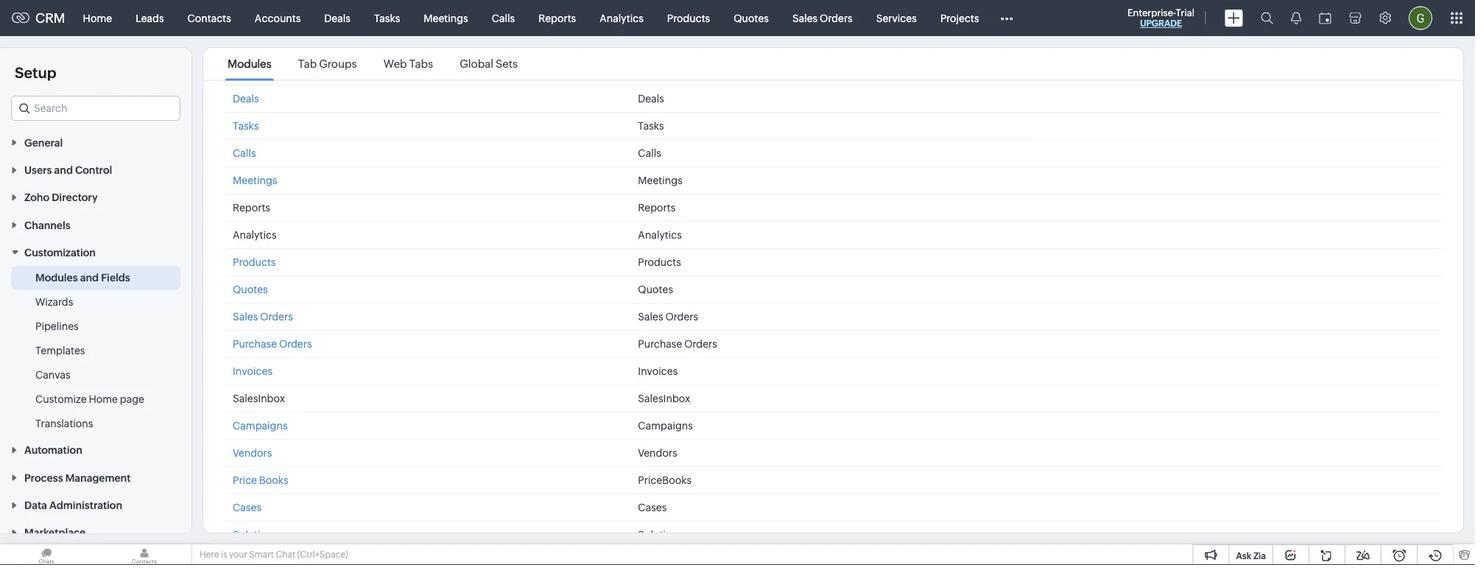 Task type: locate. For each thing, give the bounding box(es) containing it.
fields
[[101, 272, 130, 283]]

modules up wizards
[[35, 272, 78, 283]]

templates link
[[35, 343, 85, 358]]

0 vertical spatial calls link
[[480, 0, 527, 36]]

automation button
[[0, 436, 192, 463]]

create menu element
[[1217, 0, 1253, 36]]

deals
[[324, 12, 351, 24], [233, 93, 259, 105], [638, 93, 665, 105]]

sales orders
[[793, 12, 853, 24], [233, 311, 293, 323], [638, 311, 699, 323]]

calls link
[[480, 0, 527, 36], [233, 147, 256, 159]]

1 horizontal spatial campaigns
[[638, 420, 693, 432]]

1 vertical spatial modules
[[35, 272, 78, 283]]

price books link
[[233, 475, 289, 486]]

1 horizontal spatial cases
[[638, 502, 667, 514]]

and inside dropdown button
[[54, 164, 73, 176]]

1 horizontal spatial quotes link
[[722, 0, 781, 36]]

process management button
[[0, 463, 192, 491]]

2 horizontal spatial sales
[[793, 12, 818, 24]]

1 vertical spatial meetings link
[[233, 175, 277, 186]]

invoices
[[233, 365, 273, 377], [638, 365, 678, 377]]

services
[[877, 12, 917, 24]]

campaigns up "vendors" link
[[233, 420, 288, 432]]

1 horizontal spatial and
[[80, 272, 99, 283]]

accounts link
[[243, 0, 313, 36]]

1 vertical spatial and
[[80, 272, 99, 283]]

automation
[[24, 444, 82, 456]]

0 horizontal spatial invoices
[[233, 365, 273, 377]]

modules down accounts link in the top left of the page
[[228, 57, 272, 70]]

solutions up 'smart'
[[233, 529, 278, 541]]

1 horizontal spatial vendors
[[638, 447, 678, 459]]

vendors up pricebooks
[[638, 447, 678, 459]]

signals image
[[1292, 12, 1302, 24]]

0 vertical spatial quotes link
[[722, 0, 781, 36]]

cases down pricebooks
[[638, 502, 667, 514]]

customize
[[35, 393, 87, 405]]

projects
[[941, 12, 980, 24]]

1 vendors from the left
[[233, 447, 272, 459]]

0 horizontal spatial products link
[[233, 256, 276, 268]]

1 horizontal spatial calls
[[492, 12, 515, 24]]

modules inside customization region
[[35, 272, 78, 283]]

salesinbox
[[233, 393, 285, 405], [638, 393, 691, 405]]

1 horizontal spatial deals link
[[313, 0, 362, 36]]

deals link up groups
[[313, 0, 362, 36]]

process
[[24, 472, 63, 484]]

1 vertical spatial quotes link
[[233, 284, 268, 295]]

2 horizontal spatial deals
[[638, 93, 665, 105]]

1 vertical spatial products link
[[233, 256, 276, 268]]

customization region
[[0, 266, 192, 436]]

vendors up price
[[233, 447, 272, 459]]

1 horizontal spatial tasks link
[[362, 0, 412, 36]]

solutions link
[[233, 529, 278, 541]]

1 vertical spatial tasks link
[[233, 120, 259, 132]]

sales
[[793, 12, 818, 24], [233, 311, 258, 323], [638, 311, 664, 323]]

1 horizontal spatial quotes
[[638, 284, 673, 295]]

1 horizontal spatial tasks
[[374, 12, 400, 24]]

wizards link
[[35, 295, 73, 309]]

2 purchase orders from the left
[[638, 338, 718, 350]]

2 campaigns from the left
[[638, 420, 693, 432]]

marketplace button
[[0, 519, 192, 546]]

marketplace
[[24, 527, 86, 539]]

modules and fields link
[[35, 270, 130, 285]]

campaigns
[[233, 420, 288, 432], [638, 420, 693, 432]]

1 vertical spatial home
[[89, 393, 118, 405]]

2 vendors from the left
[[638, 447, 678, 459]]

purchase
[[233, 338, 277, 350], [638, 338, 683, 350]]

solutions
[[233, 529, 278, 541], [638, 529, 683, 541]]

1 horizontal spatial salesinbox
[[638, 393, 691, 405]]

0 horizontal spatial quotes link
[[233, 284, 268, 295]]

and left fields
[[80, 272, 99, 283]]

1 horizontal spatial purchase
[[638, 338, 683, 350]]

0 vertical spatial and
[[54, 164, 73, 176]]

0 horizontal spatial sales orders link
[[233, 311, 293, 323]]

1 invoices from the left
[[233, 365, 273, 377]]

(ctrl+space)
[[297, 550, 348, 560]]

0 horizontal spatial purchase orders
[[233, 338, 312, 350]]

price books
[[233, 475, 289, 486]]

1 horizontal spatial purchase orders
[[638, 338, 718, 350]]

0 horizontal spatial calls
[[233, 147, 256, 159]]

calendar image
[[1320, 12, 1332, 24]]

data administration button
[[0, 491, 192, 519]]

1 purchase from the left
[[233, 338, 277, 350]]

global sets
[[460, 57, 518, 70]]

1 horizontal spatial modules
[[228, 57, 272, 70]]

cases down price
[[233, 502, 262, 514]]

home right crm
[[83, 12, 112, 24]]

0 horizontal spatial solutions
[[233, 529, 278, 541]]

customization
[[24, 247, 96, 258]]

2 horizontal spatial calls
[[638, 147, 662, 159]]

tasks link
[[362, 0, 412, 36], [233, 120, 259, 132]]

solutions down pricebooks
[[638, 529, 683, 541]]

analytics
[[600, 12, 644, 24], [233, 229, 277, 241], [638, 229, 682, 241]]

reports
[[539, 12, 576, 24], [233, 202, 270, 214], [638, 202, 676, 214]]

translations
[[35, 418, 93, 429]]

1 horizontal spatial sales orders link
[[781, 0, 865, 36]]

0 horizontal spatial and
[[54, 164, 73, 176]]

2 horizontal spatial meetings
[[638, 175, 683, 186]]

web tabs
[[384, 57, 433, 70]]

vendors
[[233, 447, 272, 459], [638, 447, 678, 459]]

here is your smart chat (ctrl+space)
[[200, 550, 348, 560]]

0 horizontal spatial vendors
[[233, 447, 272, 459]]

1 horizontal spatial sales
[[638, 311, 664, 323]]

and right users
[[54, 164, 73, 176]]

smart
[[249, 550, 274, 560]]

products link
[[656, 0, 722, 36], [233, 256, 276, 268]]

1 vertical spatial deals link
[[233, 93, 259, 105]]

zoho directory button
[[0, 183, 192, 211]]

1 horizontal spatial solutions
[[638, 529, 683, 541]]

None field
[[11, 96, 181, 121]]

zoho
[[24, 192, 49, 203]]

0 vertical spatial products link
[[656, 0, 722, 36]]

list
[[214, 48, 531, 80]]

profile element
[[1401, 0, 1442, 36]]

calls
[[492, 12, 515, 24], [233, 147, 256, 159], [638, 147, 662, 159]]

1 vertical spatial sales orders link
[[233, 311, 293, 323]]

1 horizontal spatial invoices
[[638, 365, 678, 377]]

trial
[[1176, 7, 1195, 18]]

0 horizontal spatial deals
[[233, 93, 259, 105]]

leads
[[136, 12, 164, 24]]

2 solutions from the left
[[638, 529, 683, 541]]

home inside customization region
[[89, 393, 118, 405]]

customization button
[[0, 238, 192, 266]]

sales orders link
[[781, 0, 865, 36], [233, 311, 293, 323]]

0 horizontal spatial modules
[[35, 272, 78, 283]]

cases
[[233, 502, 262, 514], [638, 502, 667, 514]]

1 horizontal spatial calls link
[[480, 0, 527, 36]]

search image
[[1261, 12, 1274, 24]]

tasks link up web
[[362, 0, 412, 36]]

and inside customization region
[[80, 272, 99, 283]]

1 salesinbox from the left
[[233, 393, 285, 405]]

1 horizontal spatial deals
[[324, 12, 351, 24]]

tasks link down modules link
[[233, 120, 259, 132]]

0 horizontal spatial purchase
[[233, 338, 277, 350]]

home
[[83, 12, 112, 24], [89, 393, 118, 405]]

0 vertical spatial modules
[[228, 57, 272, 70]]

1 purchase orders from the left
[[233, 338, 312, 350]]

setup
[[15, 64, 56, 81]]

users
[[24, 164, 52, 176]]

1 horizontal spatial reports
[[539, 12, 576, 24]]

contacts
[[188, 12, 231, 24]]

chats image
[[0, 545, 93, 565]]

home left page at the bottom left of page
[[89, 393, 118, 405]]

and
[[54, 164, 73, 176], [80, 272, 99, 283]]

campaigns up pricebooks
[[638, 420, 693, 432]]

deals link
[[313, 0, 362, 36], [233, 93, 259, 105]]

0 vertical spatial home
[[83, 12, 112, 24]]

orders
[[820, 12, 853, 24], [260, 311, 293, 323], [666, 311, 699, 323], [279, 338, 312, 350], [685, 338, 718, 350]]

signals element
[[1283, 0, 1311, 36]]

zia
[[1254, 551, 1267, 561]]

0 horizontal spatial cases
[[233, 502, 262, 514]]

list containing modules
[[214, 48, 531, 80]]

0 vertical spatial meetings link
[[412, 0, 480, 36]]

1 vertical spatial calls link
[[233, 147, 256, 159]]

products
[[667, 12, 710, 24], [233, 256, 276, 268], [638, 256, 681, 268]]

0 horizontal spatial salesinbox
[[233, 393, 285, 405]]

modules inside list
[[228, 57, 272, 70]]

and for users
[[54, 164, 73, 176]]

0 horizontal spatial campaigns
[[233, 420, 288, 432]]

2 salesinbox from the left
[[638, 393, 691, 405]]

crm link
[[12, 11, 65, 26]]

deals link down modules link
[[233, 93, 259, 105]]

tab
[[298, 57, 317, 70]]

0 horizontal spatial meetings link
[[233, 175, 277, 186]]

profile image
[[1410, 6, 1433, 30]]

analytics link
[[588, 0, 656, 36]]

1 solutions from the left
[[233, 529, 278, 541]]

quotes link
[[722, 0, 781, 36], [233, 284, 268, 295]]

wizards
[[35, 296, 73, 308]]



Task type: vqa. For each thing, say whether or not it's contained in the screenshot.
Mitsue
no



Task type: describe. For each thing, give the bounding box(es) containing it.
directory
[[52, 192, 98, 203]]

management
[[65, 472, 131, 484]]

ask zia
[[1237, 551, 1267, 561]]

enterprise-
[[1128, 7, 1176, 18]]

1 horizontal spatial sales orders
[[638, 311, 699, 323]]

is
[[221, 550, 227, 560]]

1 horizontal spatial products link
[[656, 0, 722, 36]]

0 horizontal spatial tasks
[[233, 120, 259, 132]]

invoices link
[[233, 365, 273, 377]]

0 horizontal spatial sales
[[233, 311, 258, 323]]

0 horizontal spatial deals link
[[233, 93, 259, 105]]

accounts
[[255, 12, 301, 24]]

0 horizontal spatial reports
[[233, 202, 270, 214]]

enterprise-trial upgrade
[[1128, 7, 1195, 28]]

zoho directory
[[24, 192, 98, 203]]

0 horizontal spatial meetings
[[233, 175, 277, 186]]

translations link
[[35, 416, 93, 431]]

2 cases from the left
[[638, 502, 667, 514]]

0 vertical spatial sales orders link
[[781, 0, 865, 36]]

Other Modules field
[[991, 6, 1023, 30]]

modules and fields
[[35, 272, 130, 283]]

channels
[[24, 219, 71, 231]]

modules link
[[225, 57, 274, 70]]

campaigns link
[[233, 420, 288, 432]]

2 horizontal spatial tasks
[[638, 120, 664, 132]]

ask
[[1237, 551, 1252, 561]]

process management
[[24, 472, 131, 484]]

0 vertical spatial tasks link
[[362, 0, 412, 36]]

2 horizontal spatial quotes
[[734, 12, 769, 24]]

Search text field
[[12, 97, 180, 120]]

tab groups link
[[296, 57, 359, 70]]

0 vertical spatial deals link
[[313, 0, 362, 36]]

customize home page
[[35, 393, 144, 405]]

2 invoices from the left
[[638, 365, 678, 377]]

1 horizontal spatial meetings
[[424, 12, 468, 24]]

2 purchase from the left
[[638, 338, 683, 350]]

general button
[[0, 128, 192, 156]]

pipelines
[[35, 320, 79, 332]]

create menu image
[[1225, 9, 1244, 27]]

0 horizontal spatial sales orders
[[233, 311, 293, 323]]

users and control button
[[0, 156, 192, 183]]

contacts image
[[98, 545, 191, 565]]

1 horizontal spatial meetings link
[[412, 0, 480, 36]]

cases link
[[233, 502, 262, 514]]

and for modules
[[80, 272, 99, 283]]

web
[[384, 57, 407, 70]]

home link
[[71, 0, 124, 36]]

global sets link
[[458, 57, 520, 70]]

channels button
[[0, 211, 192, 238]]

books
[[259, 475, 289, 486]]

canvas link
[[35, 367, 70, 382]]

modules for modules and fields
[[35, 272, 78, 283]]

canvas
[[35, 369, 70, 381]]

1 cases from the left
[[233, 502, 262, 514]]

search element
[[1253, 0, 1283, 36]]

pipelines link
[[35, 319, 79, 334]]

modules for modules
[[228, 57, 272, 70]]

contacts link
[[176, 0, 243, 36]]

pricebooks
[[638, 475, 692, 486]]

leads link
[[124, 0, 176, 36]]

crm
[[35, 11, 65, 26]]

vendors link
[[233, 447, 272, 459]]

data administration
[[24, 499, 122, 511]]

control
[[75, 164, 112, 176]]

groups
[[319, 57, 357, 70]]

purchase orders link
[[233, 338, 312, 350]]

price
[[233, 475, 257, 486]]

data
[[24, 499, 47, 511]]

sets
[[496, 57, 518, 70]]

tab groups
[[298, 57, 357, 70]]

0 horizontal spatial tasks link
[[233, 120, 259, 132]]

services link
[[865, 0, 929, 36]]

chat
[[276, 550, 296, 560]]

2 horizontal spatial reports
[[638, 202, 676, 214]]

templates
[[35, 345, 85, 356]]

tabs
[[409, 57, 433, 70]]

administration
[[49, 499, 122, 511]]

0 horizontal spatial quotes
[[233, 284, 268, 295]]

customize home page link
[[35, 392, 144, 407]]

2 horizontal spatial sales orders
[[793, 12, 853, 24]]

general
[[24, 137, 63, 148]]

page
[[120, 393, 144, 405]]

0 horizontal spatial calls link
[[233, 147, 256, 159]]

web tabs link
[[381, 57, 436, 70]]

projects link
[[929, 0, 991, 36]]

upgrade
[[1141, 18, 1183, 28]]

1 campaigns from the left
[[233, 420, 288, 432]]

users and control
[[24, 164, 112, 176]]

reports link
[[527, 0, 588, 36]]

global
[[460, 57, 494, 70]]

your
[[229, 550, 248, 560]]

here
[[200, 550, 219, 560]]



